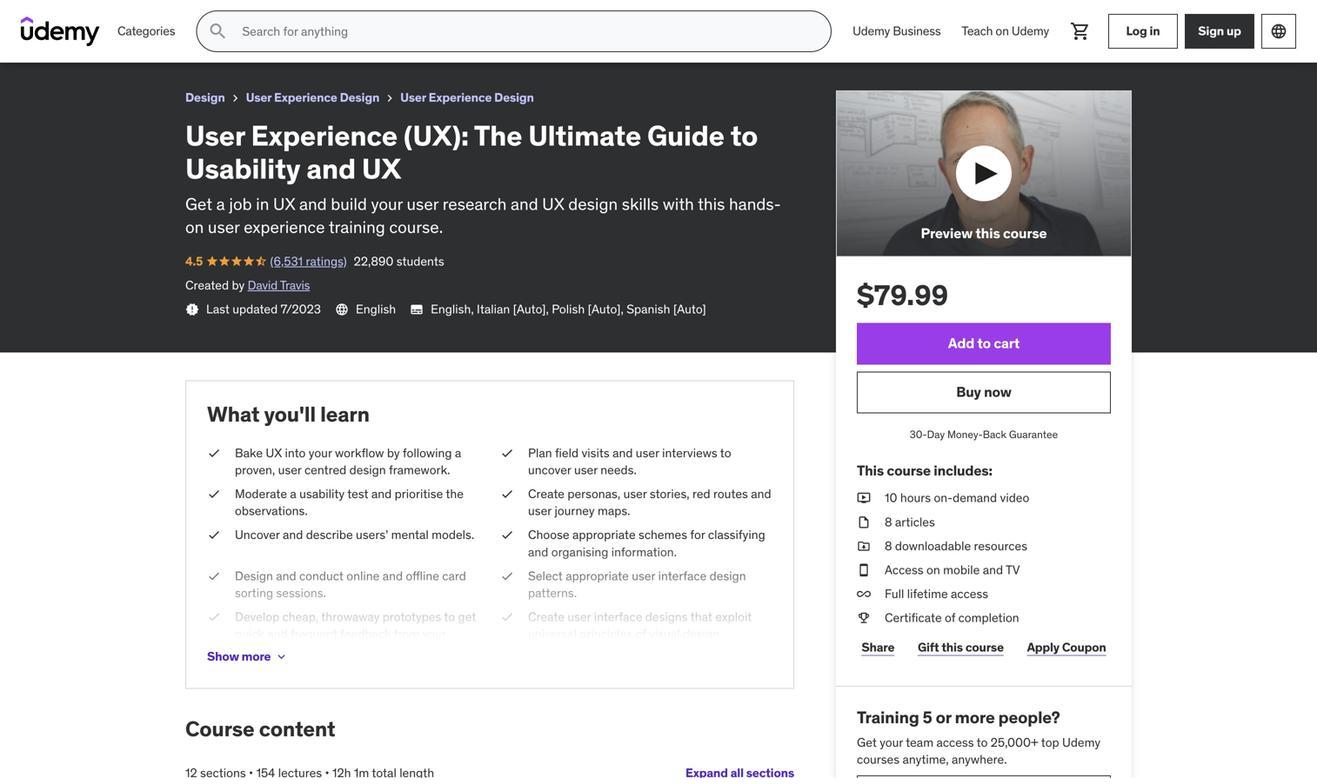 Task type: locate. For each thing, give the bounding box(es) containing it.
1 horizontal spatial students
[[397, 253, 444, 269]]

appropriate down maps.
[[572, 527, 636, 543]]

design
[[568, 194, 618, 215], [349, 462, 386, 478], [710, 568, 746, 584]]

1 horizontal spatial by
[[387, 445, 400, 461]]

1 horizontal spatial this
[[942, 640, 963, 655]]

resources
[[974, 538, 1027, 554]]

course up hours
[[887, 462, 931, 480]]

usability for user experience (ux): the ultimate guide to usability and ux
[[307, 7, 365, 25]]

design left skills
[[568, 194, 618, 215]]

xsmall image
[[383, 91, 397, 105], [207, 486, 221, 503], [500, 486, 514, 503], [857, 514, 871, 531], [207, 527, 221, 544], [207, 568, 221, 585], [500, 568, 514, 585], [207, 609, 221, 626], [500, 609, 514, 626], [274, 650, 288, 664]]

the up research at top
[[474, 118, 522, 153]]

on right the teach
[[996, 23, 1009, 39]]

by left david at the left of page
[[232, 277, 245, 293]]

design
[[185, 90, 225, 105], [340, 90, 379, 105], [494, 90, 534, 105], [235, 568, 273, 584]]

your up courses
[[880, 735, 903, 751]]

to right submit search image
[[290, 7, 304, 25]]

0 horizontal spatial a
[[216, 194, 225, 215]]

users'
[[356, 527, 388, 543]]

gift
[[918, 640, 939, 655]]

and inside plan field visits and user interviews to uncover user needs.
[[613, 445, 633, 461]]

xsmall image for 8 articles
[[857, 514, 871, 531]]

create user interface designs that exploit universal principles of visual design.
[[528, 610, 752, 642]]

course inside button
[[1003, 224, 1047, 242]]

appropriate inside select appropriate user interface design patterns.
[[566, 568, 629, 584]]

user
[[14, 7, 44, 25], [246, 90, 272, 105], [400, 90, 426, 105], [185, 118, 245, 153]]

xsmall image for 10 hours on-demand video
[[857, 490, 871, 507]]

create inside create personas, user stories, red routes and user journey maps.
[[528, 486, 565, 502]]

0 vertical spatial ultimate
[[188, 7, 245, 25]]

22,890 students down course.
[[354, 253, 444, 269]]

on up created
[[185, 217, 204, 238]]

(ux): up research at top
[[404, 118, 469, 153]]

get inside training 5 or more people? get your team access to 25,000+ top udemy courses anytime, anywhere.
[[857, 735, 877, 751]]

1 horizontal spatial in
[[1150, 23, 1160, 39]]

by up framework.
[[387, 445, 400, 461]]

30-day money-back guarantee
[[910, 428, 1058, 441]]

your inside develop cheap, throwaway prototypes to get quick and frequent feedback from your users.
[[422, 627, 446, 642]]

1 horizontal spatial interface
[[658, 568, 707, 584]]

0 horizontal spatial 4.5
[[14, 30, 31, 46]]

1 vertical spatial design
[[349, 462, 386, 478]]

conduct
[[299, 568, 344, 584]]

up
[[1227, 23, 1241, 39]]

1 horizontal spatial more
[[955, 707, 995, 728]]

access down or
[[936, 735, 974, 751]]

to left the get
[[444, 610, 455, 625]]

user experience (ux): the ultimate guide to usability and ux get a job in ux and build your user research and ux design skills with this hands- on user experience training course.
[[185, 118, 781, 238]]

0 horizontal spatial 22,890 students
[[135, 30, 226, 46]]

exploit
[[715, 610, 752, 625]]

ux
[[397, 7, 416, 25], [362, 152, 401, 186], [273, 194, 295, 215], [542, 194, 564, 215], [266, 445, 282, 461]]

course for preview this course
[[1003, 224, 1047, 242]]

22,890 students down user experience (ux): the ultimate guide to usability and ux
[[135, 30, 226, 46]]

0 horizontal spatial (6,531
[[52, 30, 85, 46]]

bake ux into your workflow by following a proven, user centred design framework.
[[235, 445, 461, 478]]

a inside "user experience (ux): the ultimate guide to usability and ux get a job in ux and build your user research and ux design skills with this hands- on user experience training course."
[[216, 194, 225, 215]]

xsmall image for design and conduct online and offline card sorting sessions.
[[207, 568, 221, 585]]

design down 'workflow'
[[349, 462, 386, 478]]

1 8 from the top
[[885, 514, 892, 530]]

interface up the principles
[[594, 610, 642, 625]]

1 vertical spatial students
[[397, 253, 444, 269]]

xsmall image for certificate of completion
[[857, 610, 871, 627]]

1 horizontal spatial (6,531 ratings)
[[270, 253, 347, 269]]

interface inside select appropriate user interface design patterns.
[[658, 568, 707, 584]]

8 for 8 downloadable resources
[[885, 538, 892, 554]]

1 vertical spatial this
[[976, 224, 1000, 242]]

0 horizontal spatial interface
[[594, 610, 642, 625]]

$79.99 add to cart
[[857, 278, 1020, 352]]

your inside bake ux into your workflow by following a proven, user centred design framework.
[[309, 445, 332, 461]]

0 vertical spatial students
[[178, 30, 226, 46]]

your up course.
[[371, 194, 403, 215]]

1 vertical spatial 22,890
[[354, 253, 394, 269]]

design up exploit
[[710, 568, 746, 584]]

your right from
[[422, 627, 446, 642]]

0 vertical spatial get
[[185, 194, 212, 215]]

1 horizontal spatial design
[[568, 194, 618, 215]]

apply coupon button
[[1022, 631, 1111, 665]]

to right "interviews"
[[720, 445, 731, 461]]

1 horizontal spatial 22,890 students
[[354, 253, 444, 269]]

this right gift
[[942, 640, 963, 655]]

2 user experience design link from the left
[[400, 87, 534, 109]]

1 vertical spatial a
[[455, 445, 461, 461]]

(6,531 left categories dropdown button
[[52, 30, 85, 46]]

1 vertical spatial interface
[[594, 610, 642, 625]]

preview
[[921, 224, 973, 242]]

in right the log
[[1150, 23, 1160, 39]]

2 horizontal spatial a
[[455, 445, 461, 461]]

a left job
[[216, 194, 225, 215]]

user up course.
[[407, 194, 439, 215]]

1 horizontal spatial usability
[[307, 7, 365, 25]]

1 vertical spatial 22,890 students
[[354, 253, 444, 269]]

1 horizontal spatial user experience design
[[400, 90, 534, 105]]

full
[[885, 586, 904, 602]]

of down full lifetime access
[[945, 610, 955, 626]]

created
[[185, 277, 229, 293]]

0 vertical spatial appropriate
[[572, 527, 636, 543]]

22,890 down training at the top of page
[[354, 253, 394, 269]]

1 vertical spatial more
[[955, 707, 995, 728]]

a
[[216, 194, 225, 215], [455, 445, 461, 461], [290, 486, 296, 502]]

quick
[[235, 627, 264, 642]]

8
[[885, 514, 892, 530], [885, 538, 892, 554]]

log in
[[1126, 23, 1160, 39]]

,
[[546, 301, 549, 317]]

framework.
[[389, 462, 450, 478]]

1 vertical spatial ultimate
[[528, 118, 641, 153]]

2 vertical spatial design
[[710, 568, 746, 584]]

log in link
[[1108, 14, 1178, 49]]

0 horizontal spatial get
[[185, 194, 212, 215]]

to up anywhere.
[[977, 735, 988, 751]]

0 horizontal spatial user experience design link
[[246, 87, 379, 109]]

shopping cart with 0 items image
[[1070, 21, 1091, 42]]

2 vertical spatial on
[[927, 562, 940, 578]]

get
[[185, 194, 212, 215], [857, 735, 877, 751]]

on down downloadable
[[927, 562, 940, 578]]

0 vertical spatial of
[[945, 610, 955, 626]]

udemy left shopping cart with 0 items image
[[1012, 23, 1049, 39]]

field
[[555, 445, 579, 461]]

and inside create personas, user stories, red routes and user journey maps.
[[751, 486, 771, 502]]

(ux):
[[124, 7, 157, 25], [404, 118, 469, 153]]

prototypes
[[383, 610, 441, 625]]

get
[[458, 610, 476, 625]]

now
[[984, 383, 1012, 401]]

bake
[[235, 445, 263, 461]]

user up the principles
[[568, 610, 591, 625]]

this inside button
[[976, 224, 1000, 242]]

10 hours on-demand video
[[885, 490, 1029, 506]]

experience inside "user experience (ux): the ultimate guide to usability and ux get a job in ux and build your user research and ux design skills with this hands- on user experience training course."
[[251, 118, 398, 153]]

on for access
[[927, 562, 940, 578]]

create up universal
[[528, 610, 565, 625]]

1 user experience design link from the left
[[246, 87, 379, 109]]

a up observations.
[[290, 486, 296, 502]]

2 horizontal spatial on
[[996, 23, 1009, 39]]

to up hands-
[[731, 118, 758, 153]]

0 horizontal spatial the
[[160, 7, 185, 25]]

in
[[1150, 23, 1160, 39], [256, 194, 269, 215]]

usability inside "user experience (ux): the ultimate guide to usability and ux get a job in ux and build your user research and ux design skills with this hands- on user experience training course."
[[185, 152, 300, 186]]

0 vertical spatial (ux):
[[124, 7, 157, 25]]

Search for anything text field
[[239, 17, 810, 46]]

$79.99
[[857, 278, 948, 313]]

user down job
[[208, 217, 240, 238]]

2 vertical spatial a
[[290, 486, 296, 502]]

1 horizontal spatial guide
[[647, 118, 725, 153]]

0 vertical spatial 22,890
[[135, 30, 175, 46]]

to inside plan field visits and user interviews to uncover user needs.
[[720, 445, 731, 461]]

1 vertical spatial appropriate
[[566, 568, 629, 584]]

appropriate down organising
[[566, 568, 629, 584]]

training
[[329, 217, 385, 238]]

1 horizontal spatial udemy
[[1012, 23, 1049, 39]]

(ux): left submit search image
[[124, 7, 157, 25]]

(ux): for user experience (ux): the ultimate guide to usability and ux
[[124, 7, 157, 25]]

show
[[207, 649, 239, 665]]

course down completion
[[966, 640, 1004, 655]]

0 vertical spatial this
[[698, 194, 725, 215]]

2 create from the top
[[528, 610, 565, 625]]

1 vertical spatial 4.5
[[185, 253, 203, 269]]

you'll
[[264, 402, 316, 428]]

create down uncover
[[528, 486, 565, 502]]

xsmall image inside show more button
[[274, 650, 288, 664]]

1 vertical spatial course
[[887, 462, 931, 480]]

training
[[857, 707, 919, 728]]

[auto]
[[513, 301, 546, 317], [673, 301, 706, 317]]

(ux): inside "user experience (ux): the ultimate guide to usability and ux get a job in ux and build your user research and ux design skills with this hands- on user experience training course."
[[404, 118, 469, 153]]

(6,531 ratings)
[[52, 30, 128, 46], [270, 253, 347, 269]]

1 horizontal spatial the
[[474, 118, 522, 153]]

hands-
[[729, 194, 781, 215]]

includes:
[[934, 462, 992, 480]]

students down user experience (ux): the ultimate guide to usability and ux
[[178, 30, 226, 46]]

this for preview this course
[[976, 224, 1000, 242]]

udemy image
[[21, 17, 100, 46]]

david
[[248, 277, 278, 293]]

in right job
[[256, 194, 269, 215]]

create
[[528, 486, 565, 502], [528, 610, 565, 625]]

select appropriate user interface design patterns.
[[528, 568, 746, 601]]

22,890
[[135, 30, 175, 46], [354, 253, 394, 269]]

xsmall image
[[228, 91, 242, 105], [185, 303, 199, 317], [207, 445, 221, 462], [500, 445, 514, 462], [857, 490, 871, 507], [500, 527, 514, 544], [857, 538, 871, 555], [857, 562, 871, 579], [857, 586, 871, 603], [857, 610, 871, 627]]

of left visual
[[636, 627, 646, 642]]

2 vertical spatial this
[[942, 640, 963, 655]]

udemy left business
[[853, 23, 890, 39]]

create for create user interface designs that exploit universal principles of visual design.
[[528, 610, 565, 625]]

share
[[862, 640, 895, 655]]

0 horizontal spatial 22,890
[[135, 30, 175, 46]]

0 horizontal spatial design
[[349, 462, 386, 478]]

to left cart
[[977, 335, 991, 352]]

1 horizontal spatial (6,531
[[270, 253, 303, 269]]

log
[[1126, 23, 1147, 39]]

choose
[[528, 527, 570, 543]]

1 vertical spatial access
[[936, 735, 974, 751]]

0 horizontal spatial students
[[178, 30, 226, 46]]

2 horizontal spatial this
[[976, 224, 1000, 242]]

0 horizontal spatial (ux):
[[124, 7, 157, 25]]

1 [auto] from the left
[[513, 301, 546, 317]]

preview this course
[[921, 224, 1047, 242]]

0 vertical spatial guide
[[248, 7, 287, 25]]

teach
[[962, 23, 993, 39]]

this right with at the right top of the page
[[698, 194, 725, 215]]

the left submit search image
[[160, 7, 185, 25]]

organising
[[551, 544, 608, 560]]

1 vertical spatial of
[[636, 627, 646, 642]]

user down into
[[278, 462, 301, 478]]

0 vertical spatial create
[[528, 486, 565, 502]]

22,890 left submit search image
[[135, 30, 175, 46]]

1 horizontal spatial (ux):
[[404, 118, 469, 153]]

buy now
[[956, 383, 1012, 401]]

workflow
[[335, 445, 384, 461]]

user inside select appropriate user interface design patterns.
[[632, 568, 655, 584]]

1 vertical spatial on
[[185, 217, 204, 238]]

0 vertical spatial design
[[568, 194, 618, 215]]

interface down for
[[658, 568, 707, 584]]

0 horizontal spatial ultimate
[[188, 7, 245, 25]]

show more
[[207, 649, 271, 665]]

this inside "user experience (ux): the ultimate guide to usability and ux get a job in ux and build your user research and ux design skills with this hands- on user experience training course."
[[698, 194, 725, 215]]

more down "quick"
[[242, 649, 271, 665]]

2 horizontal spatial design
[[710, 568, 746, 584]]

1 create from the top
[[528, 486, 565, 502]]

develop cheap, throwaway prototypes to get quick and frequent feedback from your users.
[[235, 610, 476, 659]]

personas,
[[568, 486, 620, 502]]

0 vertical spatial ratings)
[[87, 30, 128, 46]]

appropriate inside choose appropriate schemes for classifying and organising information.
[[572, 527, 636, 543]]

this right the preview
[[976, 224, 1000, 242]]

get left job
[[185, 194, 212, 215]]

create inside create user interface designs that exploit universal principles of visual design.
[[528, 610, 565, 625]]

guide for user experience (ux): the ultimate guide to usability and ux
[[248, 7, 287, 25]]

design inside select appropriate user interface design patterns.
[[710, 568, 746, 584]]

share button
[[857, 631, 899, 665]]

0 horizontal spatial on
[[185, 217, 204, 238]]

2 8 from the top
[[885, 538, 892, 554]]

course right the preview
[[1003, 224, 1047, 242]]

sorting
[[235, 586, 273, 601]]

guide right submit search image
[[248, 7, 287, 25]]

journey
[[554, 503, 595, 519]]

user down information.
[[632, 568, 655, 584]]

0 vertical spatial on
[[996, 23, 1009, 39]]

access inside training 5 or more people? get your team access to 25,000+ top udemy courses anytime, anywhere.
[[936, 735, 974, 751]]

0 horizontal spatial user experience design
[[246, 90, 379, 105]]

0 horizontal spatial guide
[[248, 7, 287, 25]]

8 up access
[[885, 538, 892, 554]]

(ux): for user experience (ux): the ultimate guide to usability and ux get a job in ux and build your user research and ux design skills with this hands- on user experience training course.
[[404, 118, 469, 153]]

xsmall image for 8 downloadable resources
[[857, 538, 871, 555]]

0 horizontal spatial udemy
[[853, 23, 890, 39]]

0 vertical spatial course
[[1003, 224, 1047, 242]]

0 vertical spatial 8
[[885, 514, 892, 530]]

a right following
[[455, 445, 461, 461]]

users.
[[235, 644, 267, 659]]

choose appropriate schemes for classifying and organising information.
[[528, 527, 765, 560]]

0 vertical spatial (6,531 ratings)
[[52, 30, 128, 46]]

0 horizontal spatial usability
[[185, 152, 300, 186]]

anywhere.
[[952, 752, 1007, 768]]

students
[[178, 30, 226, 46], [397, 253, 444, 269]]

0 vertical spatial a
[[216, 194, 225, 215]]

udemy right 'top' on the bottom of page
[[1062, 735, 1101, 751]]

0 horizontal spatial of
[[636, 627, 646, 642]]

1 horizontal spatial on
[[927, 562, 940, 578]]

by inside bake ux into your workflow by following a proven, user centred design framework.
[[387, 445, 400, 461]]

submit search image
[[207, 21, 228, 42]]

user up choose
[[528, 503, 552, 519]]

preview this course button
[[836, 90, 1132, 257]]

what you'll learn
[[207, 402, 370, 428]]

xsmall image for moderate a usability test and prioritise the observations.
[[207, 486, 221, 503]]

0 horizontal spatial more
[[242, 649, 271, 665]]

more right or
[[955, 707, 995, 728]]

get up courses
[[857, 735, 877, 751]]

0 vertical spatial usability
[[307, 7, 365, 25]]

1 vertical spatial the
[[474, 118, 522, 153]]

ultimate
[[188, 7, 245, 25], [528, 118, 641, 153]]

1 vertical spatial create
[[528, 610, 565, 625]]

8 down 10
[[885, 514, 892, 530]]

1 horizontal spatial get
[[857, 735, 877, 751]]

0 vertical spatial interface
[[658, 568, 707, 584]]

(6,531 up 'david travis' link
[[270, 253, 303, 269]]

by
[[232, 277, 245, 293], [387, 445, 400, 461]]

0 horizontal spatial this
[[698, 194, 725, 215]]

udemy
[[853, 23, 890, 39], [1012, 23, 1049, 39], [1062, 735, 1101, 751]]

the inside "user experience (ux): the ultimate guide to usability and ux get a job in ux and build your user research and ux design skills with this hands- on user experience training course."
[[474, 118, 522, 153]]

0 horizontal spatial by
[[232, 277, 245, 293]]

your up the centred
[[309, 445, 332, 461]]

1 horizontal spatial ultimate
[[528, 118, 641, 153]]

test
[[347, 486, 368, 502]]

guide up with at the right top of the page
[[647, 118, 725, 153]]

team
[[906, 735, 934, 751]]

xsmall image for create personas, user stories, red routes and user journey maps.
[[500, 486, 514, 503]]

more
[[242, 649, 271, 665], [955, 707, 995, 728]]

students down course.
[[397, 253, 444, 269]]

1 vertical spatial 8
[[885, 538, 892, 554]]

1 horizontal spatial 4.5
[[185, 253, 203, 269]]

1 vertical spatial usability
[[185, 152, 300, 186]]

skills
[[622, 194, 659, 215]]

from
[[394, 627, 420, 642]]

on-
[[934, 490, 953, 506]]

1 horizontal spatial 22,890
[[354, 253, 394, 269]]

guide inside "user experience (ux): the ultimate guide to usability and ux get a job in ux and build your user research and ux design skills with this hands- on user experience training course."
[[647, 118, 725, 153]]

2 vertical spatial course
[[966, 640, 1004, 655]]

access
[[885, 562, 924, 578]]

access down mobile
[[951, 586, 988, 602]]

plan field visits and user interviews to uncover user needs.
[[528, 445, 731, 478]]

[auto] left polish
[[513, 301, 546, 317]]

tv
[[1006, 562, 1020, 578]]

[auto] right spanish
[[673, 301, 706, 317]]

ultimate inside "user experience (ux): the ultimate guide to usability and ux get a job in ux and build your user research and ux design skills with this hands- on user experience training course."
[[528, 118, 641, 153]]

0 horizontal spatial ratings)
[[87, 30, 128, 46]]

user inside "user experience (ux): the ultimate guide to usability and ux get a job in ux and build your user research and ux design skills with this hands- on user experience training course."
[[185, 118, 245, 153]]

job
[[229, 194, 252, 215]]

1 horizontal spatial a
[[290, 486, 296, 502]]

1 vertical spatial in
[[256, 194, 269, 215]]



Task type: vqa. For each thing, say whether or not it's contained in the screenshot.
guide to the right
yes



Task type: describe. For each thing, give the bounding box(es) containing it.
xsmall image for last updated 7/2023
[[185, 303, 199, 317]]

coupon
[[1062, 640, 1106, 655]]

xsmall image for uncover and describe users' mental models.
[[207, 527, 221, 544]]

english, italian
[[431, 301, 510, 317]]

0 vertical spatial (6,531
[[52, 30, 85, 46]]

user up needs.
[[636, 445, 659, 461]]

design inside bake ux into your workflow by following a proven, user centred design framework.
[[349, 462, 386, 478]]

0 vertical spatial 4.5
[[14, 30, 31, 46]]

to inside develop cheap, throwaway prototypes to get quick and frequent feedback from your users.
[[444, 610, 455, 625]]

1 horizontal spatial of
[[945, 610, 955, 626]]

apply
[[1027, 640, 1060, 655]]

apply coupon
[[1027, 640, 1106, 655]]

visits
[[582, 445, 610, 461]]

25,000+
[[991, 735, 1038, 751]]

categories
[[117, 23, 175, 39]]

8 for 8 articles
[[885, 514, 892, 530]]

on for teach
[[996, 23, 1009, 39]]

and inside moderate a usability test and prioritise the observations.
[[371, 486, 392, 502]]

research
[[443, 194, 507, 215]]

30-
[[910, 428, 927, 441]]

and inside develop cheap, throwaway prototypes to get quick and frequent feedback from your users.
[[267, 627, 288, 642]]

more inside training 5 or more people? get your team access to 25,000+ top udemy courses anytime, anywhere.
[[955, 707, 995, 728]]

add
[[948, 335, 975, 352]]

udemy business
[[853, 23, 941, 39]]

stories,
[[650, 486, 690, 502]]

feedback
[[340, 627, 391, 642]]

for
[[690, 527, 705, 543]]

design link
[[185, 87, 225, 109]]

english, italian [auto] , polish [auto], spanish [auto]
[[431, 301, 706, 317]]

1 vertical spatial (6,531
[[270, 253, 303, 269]]

to inside $79.99 add to cart
[[977, 335, 991, 352]]

usability for user experience (ux): the ultimate guide to usability and ux get a job in ux and build your user research and ux design skills with this hands- on user experience training course.
[[185, 152, 300, 186]]

xsmall image for bake ux into your workflow by following a proven, user centred design framework.
[[207, 445, 221, 462]]

[auto],
[[588, 301, 624, 317]]

user up maps.
[[623, 486, 647, 502]]

into
[[285, 445, 306, 461]]

gift this course
[[918, 640, 1004, 655]]

user inside create user interface designs that exploit universal principles of visual design.
[[568, 610, 591, 625]]

choose a language image
[[1270, 23, 1288, 40]]

course
[[185, 716, 255, 742]]

get inside "user experience (ux): the ultimate guide to usability and ux get a job in ux and build your user research and ux design skills with this hands- on user experience training course."
[[185, 194, 212, 215]]

uncover
[[235, 527, 280, 543]]

create personas, user stories, red routes and user journey maps.
[[528, 486, 771, 519]]

xsmall image for develop cheap, throwaway prototypes to get quick and frequent feedback from your users.
[[207, 609, 221, 626]]

anytime,
[[903, 752, 949, 768]]

guide for user experience (ux): the ultimate guide to usability and ux get a job in ux and build your user research and ux design skills with this hands- on user experience training course.
[[647, 118, 725, 153]]

user down 'visits'
[[574, 462, 598, 478]]

1 vertical spatial ratings)
[[306, 253, 347, 269]]

lifetime
[[907, 586, 948, 602]]

schemes
[[639, 527, 687, 543]]

course language image
[[335, 303, 349, 317]]

xsmall image for create user interface designs that exploit universal principles of visual design.
[[500, 609, 514, 626]]

throwaway
[[321, 610, 380, 625]]

content
[[259, 716, 335, 742]]

frequent
[[291, 627, 337, 642]]

english
[[356, 301, 396, 317]]

user inside bake ux into your workflow by following a proven, user centred design framework.
[[278, 462, 301, 478]]

add to cart button
[[857, 323, 1111, 365]]

information.
[[611, 544, 677, 560]]

certificate
[[885, 610, 942, 626]]

8 articles
[[885, 514, 935, 530]]

what
[[207, 402, 260, 428]]

the for user experience (ux): the ultimate guide to usability and ux
[[160, 7, 185, 25]]

red
[[692, 486, 710, 502]]

plan
[[528, 445, 552, 461]]

this for gift this course
[[942, 640, 963, 655]]

to inside "user experience (ux): the ultimate guide to usability and ux get a job in ux and build your user research and ux design skills with this hands- on user experience training course."
[[731, 118, 758, 153]]

full lifetime access
[[885, 586, 988, 602]]

2 [auto] from the left
[[673, 301, 706, 317]]

0 vertical spatial by
[[232, 277, 245, 293]]

david travis link
[[248, 277, 310, 293]]

0 horizontal spatial (6,531 ratings)
[[52, 30, 128, 46]]

categories button
[[107, 10, 186, 52]]

xsmall image for plan field visits and user interviews to uncover user needs.
[[500, 445, 514, 462]]

your inside training 5 or more people? get your team access to 25,000+ top udemy courses anytime, anywhere.
[[880, 735, 903, 751]]

universal
[[528, 627, 577, 642]]

completion
[[958, 610, 1019, 626]]

design inside "design and conduct online and offline card sorting sessions."
[[235, 568, 273, 584]]

create for create personas, user stories, red routes and user journey maps.
[[528, 486, 565, 502]]

ux inside bake ux into your workflow by following a proven, user centred design framework.
[[266, 445, 282, 461]]

mental
[[391, 527, 429, 543]]

top
[[1041, 735, 1059, 751]]

needs.
[[601, 462, 637, 478]]

design inside "user experience (ux): the ultimate guide to usability and ux get a job in ux and build your user research and ux design skills with this hands- on user experience training course."
[[568, 194, 618, 215]]

interface inside create user interface designs that exploit universal principles of visual design.
[[594, 610, 642, 625]]

the
[[446, 486, 464, 502]]

patterns.
[[528, 586, 577, 601]]

training 5 or more people? get your team access to 25,000+ top udemy courses anytime, anywhere.
[[857, 707, 1101, 768]]

in inside "user experience (ux): the ultimate guide to usability and ux get a job in ux and build your user research and ux design skills with this hands- on user experience training course."
[[256, 194, 269, 215]]

your inside "user experience (ux): the ultimate guide to usability and ux get a job in ux and build your user research and ux design skills with this hands- on user experience training course."
[[371, 194, 403, 215]]

appropriate for select
[[566, 568, 629, 584]]

a inside moderate a usability test and prioritise the observations.
[[290, 486, 296, 502]]

sessions.
[[276, 586, 326, 601]]

prioritise
[[395, 486, 443, 502]]

usability
[[299, 486, 345, 502]]

last
[[206, 301, 230, 317]]

back
[[983, 428, 1007, 441]]

udemy inside training 5 or more people? get your team access to 25,000+ top udemy courses anytime, anywhere.
[[1062, 735, 1101, 751]]

ultimate for user experience (ux): the ultimate guide to usability and ux get a job in ux and build your user research and ux design skills with this hands- on user experience training course.
[[528, 118, 641, 153]]

a inside bake ux into your workflow by following a proven, user centred design framework.
[[455, 445, 461, 461]]

build
[[331, 194, 367, 215]]

learn
[[320, 402, 370, 428]]

0 vertical spatial access
[[951, 586, 988, 602]]

udemy business link
[[842, 10, 951, 52]]

video
[[1000, 490, 1029, 506]]

travis
[[280, 277, 310, 293]]

and inside choose appropriate schemes for classifying and organising information.
[[528, 544, 548, 560]]

the for user experience (ux): the ultimate guide to usability and ux get a job in ux and build your user research and ux design skills with this hands- on user experience training course.
[[474, 118, 522, 153]]

routes
[[713, 486, 748, 502]]

xsmall image for choose appropriate schemes for classifying and organising information.
[[500, 527, 514, 544]]

principles
[[580, 627, 633, 642]]

user experience (ux): the ultimate guide to usability and ux
[[14, 7, 416, 25]]

on inside "user experience (ux): the ultimate guide to usability and ux get a job in ux and build your user research and ux design skills with this hands- on user experience training course."
[[185, 217, 204, 238]]

closed captions image
[[410, 303, 424, 316]]

courses
[[857, 752, 900, 768]]

or
[[936, 707, 951, 728]]

0 vertical spatial 22,890 students
[[135, 30, 226, 46]]

guarantee
[[1009, 428, 1058, 441]]

last updated 7/2023
[[206, 301, 321, 317]]

10
[[885, 490, 897, 506]]

polish
[[552, 301, 585, 317]]

online
[[347, 568, 380, 584]]

develop
[[235, 610, 279, 625]]

teach on udemy link
[[951, 10, 1060, 52]]

xsmall image for access on mobile and tv
[[857, 562, 871, 579]]

sign
[[1198, 23, 1224, 39]]

to inside training 5 or more people? get your team access to 25,000+ top udemy courses anytime, anywhere.
[[977, 735, 988, 751]]

money-
[[947, 428, 983, 441]]

course content
[[185, 716, 335, 742]]

xsmall image for select appropriate user interface design patterns.
[[500, 568, 514, 585]]

of inside create user interface designs that exploit universal principles of visual design.
[[636, 627, 646, 642]]

ultimate for user experience (ux): the ultimate guide to usability and ux
[[188, 7, 245, 25]]

more inside show more button
[[242, 649, 271, 665]]

xsmall image for full lifetime access
[[857, 586, 871, 603]]

demand
[[953, 490, 997, 506]]

with
[[663, 194, 694, 215]]

certificate of completion
[[885, 610, 1019, 626]]

appropriate for choose
[[572, 527, 636, 543]]

course for gift this course
[[966, 640, 1004, 655]]

8 downloadable resources
[[885, 538, 1027, 554]]

gift this course link
[[913, 631, 1008, 665]]

2 user experience design from the left
[[400, 90, 534, 105]]

1 vertical spatial (6,531 ratings)
[[270, 253, 347, 269]]

1 user experience design from the left
[[246, 90, 379, 105]]



